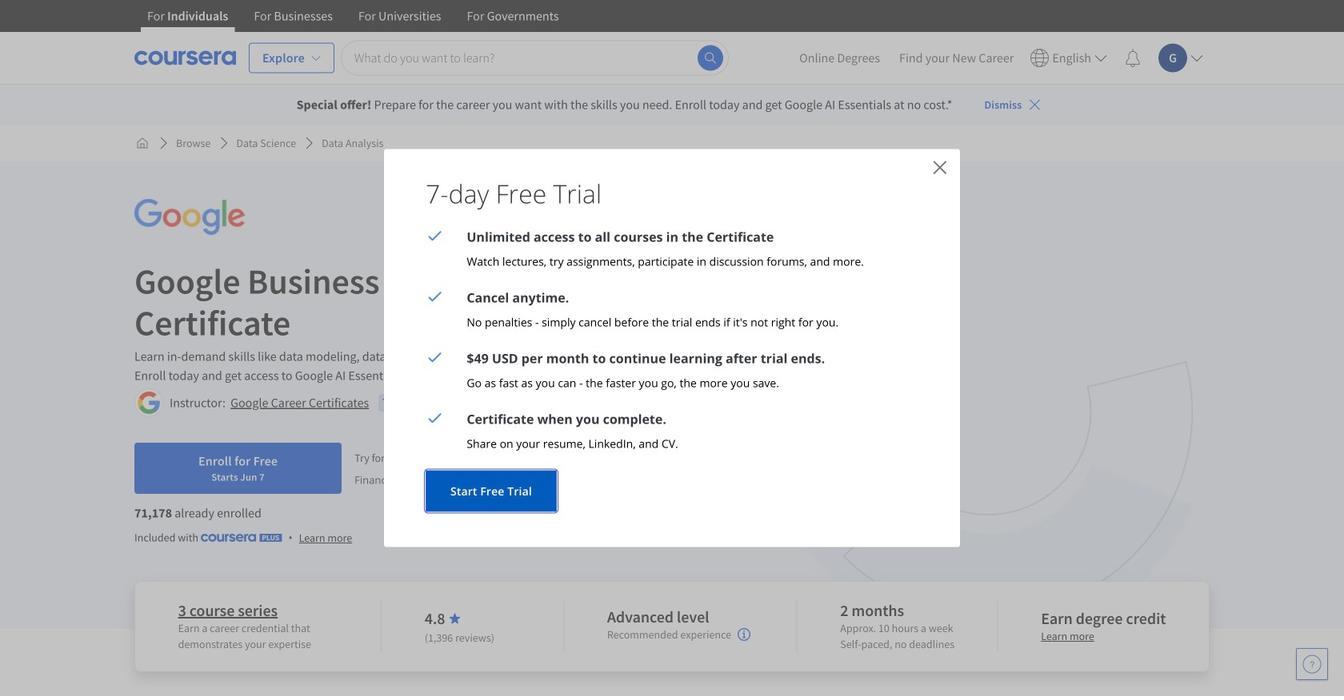 Task type: locate. For each thing, give the bounding box(es) containing it.
banner navigation
[[134, 0, 572, 32]]

menu
[[790, 32, 1210, 84]]

google career certificates image
[[137, 391, 161, 415]]

None search field
[[341, 40, 729, 76]]

menu item
[[1023, 39, 1114, 77]]

status
[[426, 471, 918, 512]]

google image
[[134, 199, 245, 235]]

learn more about degree credit element
[[1041, 629, 1094, 645]]



Task type: vqa. For each thing, say whether or not it's contained in the screenshot.
Banner navigation
yes



Task type: describe. For each thing, give the bounding box(es) containing it.
home image
[[136, 137, 149, 150]]

help center image
[[1302, 655, 1322, 674]]

coursera image
[[134, 45, 236, 71]]

information about difficulty level pre-requisites. image
[[738, 629, 751, 642]]

coursera plus image
[[201, 534, 282, 542]]



